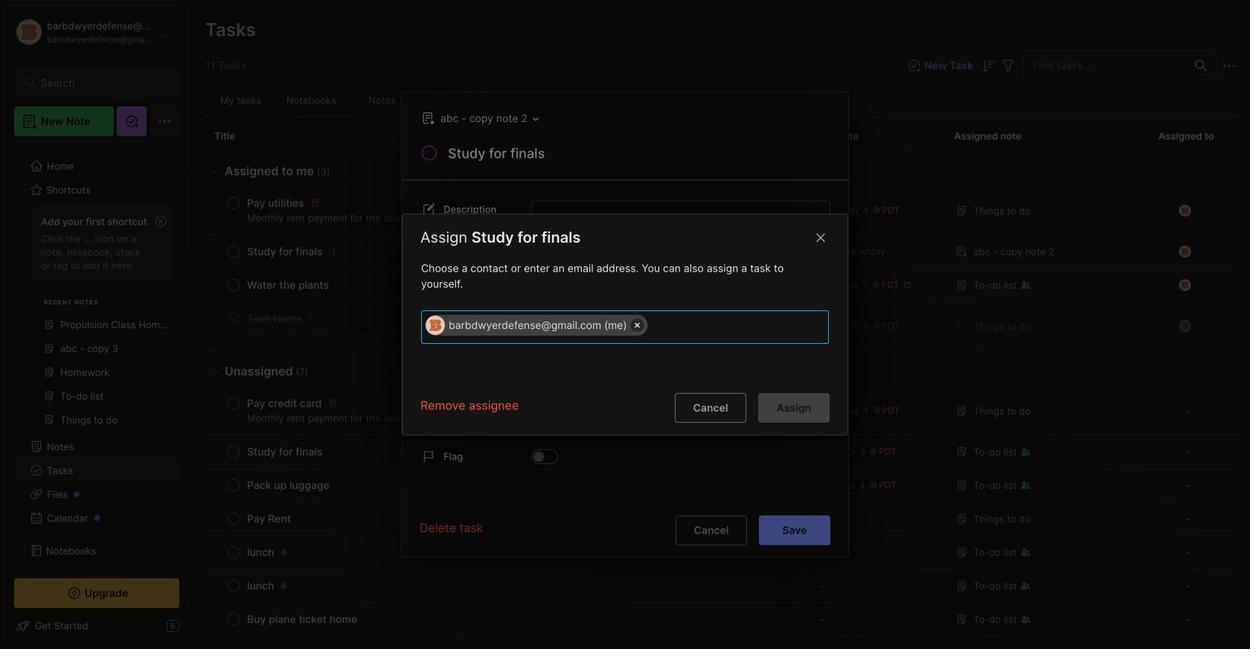 Task type: describe. For each thing, give the bounding box(es) containing it.
close image
[[812, 229, 830, 247]]

buy plane ticket home 12 cell
[[247, 612, 357, 627]]

pack up luggage 8 cell
[[247, 478, 330, 493]]

expand notebooks image
[[19, 546, 28, 555]]

lunch 11 cell
[[247, 578, 274, 593]]

barbdwyerdefense@gmail.com (me) image
[[426, 316, 445, 335]]

water the plants 3 cell
[[247, 278, 329, 293]]



Task type: vqa. For each thing, say whether or not it's contained in the screenshot.
"FIND"
no



Task type: locate. For each thing, give the bounding box(es) containing it.
row
[[205, 187, 1239, 235], [214, 193, 799, 229], [205, 235, 1239, 269], [214, 241, 799, 262], [205, 269, 1239, 302], [214, 275, 799, 295], [205, 302, 1239, 351], [214, 308, 799, 344], [205, 387, 1239, 435], [214, 393, 799, 429], [205, 435, 1239, 469], [214, 441, 799, 462], [205, 469, 1239, 502], [214, 475, 799, 496], [205, 502, 1239, 536], [214, 508, 799, 529], [205, 536, 1239, 569], [214, 542, 799, 563], [205, 569, 1239, 603], [214, 575, 799, 596], [205, 603, 1239, 636], [214, 609, 799, 630]]

pay rent 9 cell
[[247, 511, 291, 526]]

Find tasks… text field
[[1024, 53, 1186, 78]]

tree
[[5, 145, 188, 643]]

None search field
[[41, 74, 160, 92]]

tree inside main element
[[5, 145, 188, 643]]

group inside main element
[[14, 202, 179, 441]]

none search field inside main element
[[41, 74, 160, 92]]

group
[[14, 202, 179, 441]]

row group
[[205, 150, 1239, 636]]

lunch 10 cell
[[247, 545, 274, 560]]

What is this task about? text field
[[531, 201, 831, 250]]

study for finals 7 cell
[[247, 444, 323, 459]]

pay credit card 6 cell
[[247, 396, 322, 411]]

main element
[[0, 0, 194, 649]]

Search text field
[[41, 76, 160, 90]]

study for finals 2 cell
[[247, 244, 323, 259]]

pay utilities 1 cell
[[247, 196, 304, 211]]

task name 4 cell
[[247, 311, 302, 326]]



